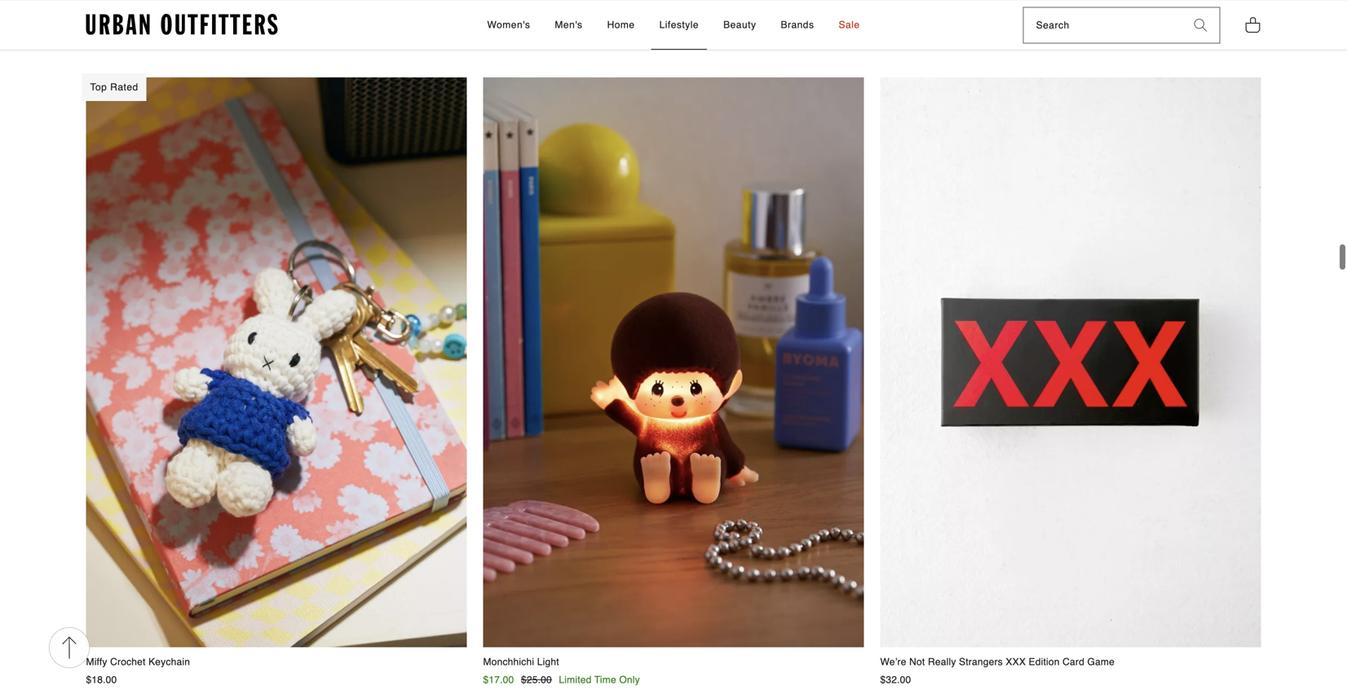 Task type: vqa. For each thing, say whether or not it's contained in the screenshot.
mauve image
no



Task type: locate. For each thing, give the bounding box(es) containing it.
women's link
[[479, 1, 539, 50]]

brands
[[781, 19, 814, 30]]

$25.00
[[521, 675, 552, 686]]

rated
[[110, 81, 138, 93]]

sale
[[839, 19, 860, 30]]

0 horizontal spatial pink image
[[164, 16, 181, 33]]

2 pink image from the left
[[486, 16, 502, 33]]

None search field
[[1024, 8, 1182, 43]]

1 horizontal spatial colors
[[545, 20, 574, 32]]

$17.00
[[483, 675, 514, 686]]

1 colors from the left
[[199, 20, 227, 32]]

colors
[[110, 40, 141, 51]]

game
[[1087, 657, 1115, 668]]

we're not really strangers xxx edition card game
[[880, 657, 1115, 668]]

lifestyle link
[[651, 1, 707, 50]]

not
[[909, 657, 925, 668]]

black image
[[511, 16, 527, 33]]

colors for 4 colors
[[199, 20, 227, 32]]

xxx
[[1006, 657, 1026, 668]]

sale price: $21.00 – $26.00 element
[[86, 0, 159, 8]]

original price: $18.00 element
[[86, 675, 117, 686]]

2 colors
[[536, 20, 574, 32]]

time
[[594, 675, 616, 686]]

monchhichi light image
[[483, 77, 864, 648]]

we're
[[880, 657, 906, 668]]

monchhichi light
[[483, 657, 559, 668]]

rose image
[[114, 16, 130, 33]]

men's
[[555, 19, 583, 30]]

we're not really strangers xxx edition card game link
[[880, 77, 1261, 670]]

really
[[928, 657, 956, 668]]

1 horizontal spatial pink image
[[486, 16, 502, 33]]

colors
[[199, 20, 227, 32], [545, 20, 574, 32]]

colors right 2
[[545, 20, 574, 32]]

original price: $25.00 element
[[521, 675, 552, 686]]

0 horizontal spatial colors
[[199, 20, 227, 32]]

edition
[[1029, 657, 1060, 668]]

only
[[619, 675, 640, 686]]

limited
[[559, 675, 592, 686]]

strangers
[[959, 657, 1003, 668]]

search image
[[1194, 19, 1207, 32]]

$17.00 $25.00 limited time only
[[483, 675, 640, 686]]

pink image left the 4
[[164, 16, 181, 33]]

pink image down sale price: $12.00 'element'
[[486, 16, 502, 33]]

colors right the 4
[[199, 20, 227, 32]]

lime image
[[139, 16, 155, 33]]

4 colors
[[190, 20, 227, 32]]

colors for 2 colors
[[545, 20, 574, 32]]

urban outfitters image
[[86, 14, 278, 35]]

$18.00
[[86, 675, 117, 686]]

beauty
[[723, 19, 756, 30]]

2 colors from the left
[[545, 20, 574, 32]]

miffy crochet keychain image
[[86, 77, 467, 648]]

black image
[[88, 16, 105, 33]]

pink image
[[164, 16, 181, 33], [486, 16, 502, 33]]



Task type: describe. For each thing, give the bounding box(es) containing it.
crochet
[[110, 657, 146, 668]]

home link
[[599, 1, 643, 50]]

blue image
[[883, 16, 899, 33]]

card
[[1063, 657, 1085, 668]]

lifestyle
[[659, 19, 699, 30]]

1 pink image from the left
[[164, 16, 181, 33]]

monchhichi light link
[[483, 77, 864, 670]]

men's link
[[547, 1, 591, 50]]

my shopping bag image
[[1245, 16, 1261, 34]]

original price: $36.00 element
[[880, 0, 911, 8]]

beauty link
[[715, 1, 764, 50]]

main navigation element
[[340, 1, 1007, 50]]

keychain
[[148, 657, 190, 668]]

new
[[86, 40, 107, 51]]

brands link
[[773, 1, 822, 50]]

we're not really strangers xxx edition card game image
[[880, 77, 1261, 648]]

top
[[90, 81, 107, 93]]

monchhichi
[[483, 657, 534, 668]]

$32.00
[[880, 675, 911, 686]]

women's
[[487, 19, 530, 30]]

Search text field
[[1024, 8, 1182, 43]]

original price: $26.00 element
[[166, 0, 197, 8]]

2
[[536, 20, 542, 32]]

4
[[190, 20, 196, 32]]

sale link
[[831, 1, 868, 50]]

original price: $32.00 element
[[880, 675, 911, 686]]

available
[[144, 40, 186, 51]]

miffy crochet keychain
[[86, 657, 190, 668]]

sale price: $17.00 element
[[483, 675, 514, 686]]

light
[[537, 657, 559, 668]]

original price: $14.00 element
[[521, 0, 552, 8]]

home
[[607, 19, 635, 30]]

pink image
[[908, 16, 924, 33]]

new colors available
[[86, 40, 186, 51]]

sale price: $12.00 element
[[483, 0, 514, 8]]

miffy
[[86, 657, 107, 668]]

top rated
[[90, 81, 138, 93]]



